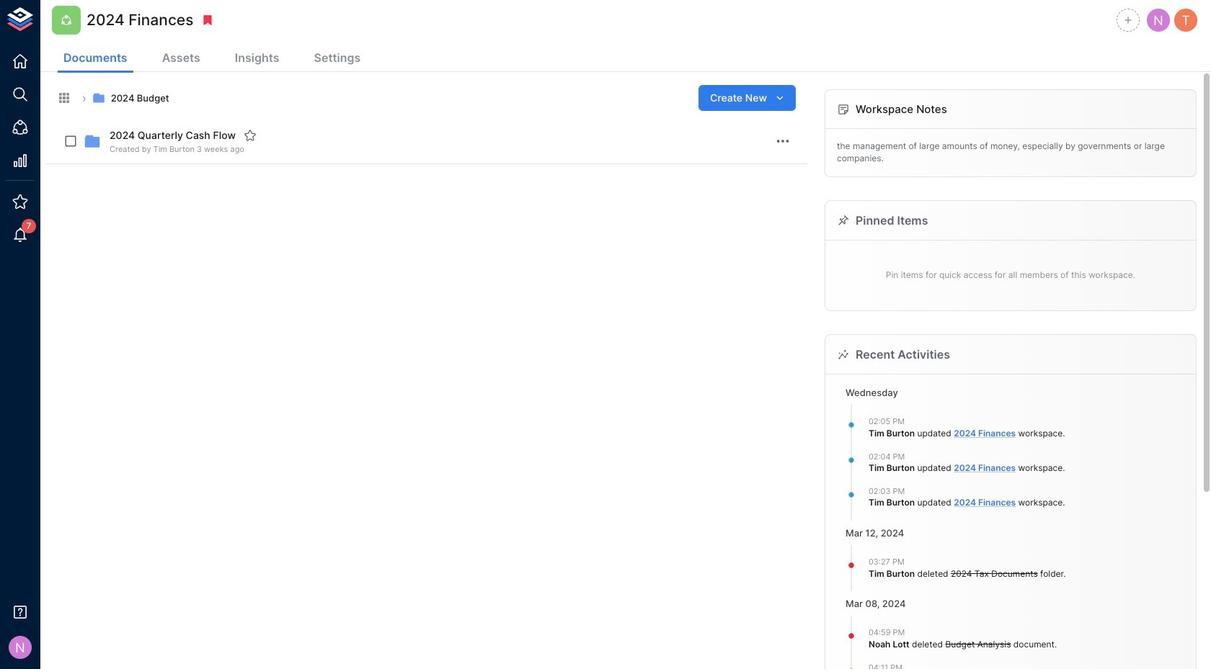 Task type: locate. For each thing, give the bounding box(es) containing it.
favorite image
[[244, 129, 257, 142]]

remove bookmark image
[[201, 14, 214, 27]]



